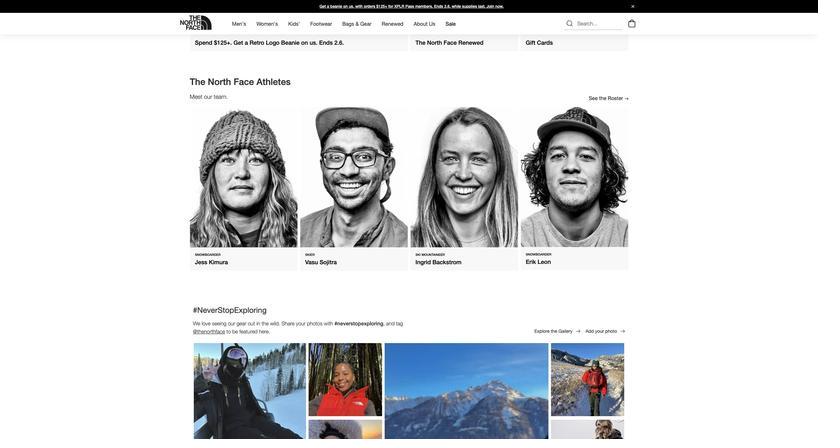 Task type: vqa. For each thing, say whether or not it's contained in the screenshot.
the bottommost 'Get'
yes



Task type: locate. For each thing, give the bounding box(es) containing it.
us
[[429, 21, 435, 27]]

our right meet
[[204, 94, 212, 100]]

our up "to"
[[228, 321, 235, 327]]

2.6,
[[444, 4, 451, 9]]

shop the look button down @hechols1121
[[230, 402, 269, 415]]

1 vertical spatial face
[[234, 77, 254, 87]]

snowboarder up jess
[[195, 253, 221, 257]]

0 vertical spatial north
[[427, 39, 442, 46]]

face for athletes
[[234, 77, 254, 87]]

with inside get a beanie on us, with orders $125+ for xplr pass members. ends 2.6, while supplies last. join now. link
[[355, 4, 363, 9]]

a fan of yellow, blue and red gift cards from the north face. image
[[521, 0, 628, 35]]

while
[[452, 4, 461, 9]]

@hechols1121
[[230, 386, 269, 393]]

1 vertical spatial renewed
[[458, 39, 484, 46]]

0 vertical spatial with
[[355, 4, 363, 9]]

look
[[351, 386, 360, 392], [593, 386, 602, 392], [255, 406, 264, 411]]

explore
[[534, 329, 550, 334]]

2 horizontal spatial shop
[[573, 386, 584, 392]]

ski mountaineer ingrid backstrom
[[416, 253, 462, 266]]

wild.
[[270, 321, 280, 327]]

1 horizontal spatial snowboarder
[[526, 253, 551, 257]]

the down @katesparhawkk
[[585, 386, 592, 392]]

snowboarder erik leon
[[526, 253, 551, 266]]

and
[[386, 321, 395, 327]]

get right $125+.
[[234, 39, 243, 46]]

north for the north face renewed
[[427, 39, 442, 46]]

ends left 2.6,
[[434, 4, 443, 9]]

1 horizontal spatial shop
[[331, 386, 342, 392]]

1 horizontal spatial ends
[[434, 4, 443, 9]]

north inside the north face renewed link
[[427, 39, 442, 46]]

spend $125+. get a retro logo beanie on us. ends 2.6.
[[195, 39, 344, 46]]

get
[[320, 4, 326, 9], [234, 39, 243, 46]]

the right in
[[262, 321, 269, 327]]

join
[[487, 4, 494, 9]]

0 horizontal spatial shop the look
[[235, 406, 264, 411]]

$125+
[[376, 4, 387, 9]]

renewed down a woman in a repair shop stitches a jacket from the north face for their renewed program. image
[[458, 39, 484, 46]]

2.6.
[[334, 39, 344, 46]]

1 horizontal spatial our
[[228, 321, 235, 327]]

with right photos
[[324, 321, 333, 327]]

sale
[[446, 21, 456, 27]]

bags
[[342, 21, 354, 27]]

erik
[[526, 259, 536, 266]]

1 vertical spatial get
[[234, 39, 243, 46]]

1 horizontal spatial the
[[416, 39, 426, 46]]

0 horizontal spatial on
[[301, 39, 308, 46]]

your
[[296, 321, 306, 327], [595, 329, 604, 334]]

the up meet
[[190, 77, 205, 87]]

the down about
[[416, 39, 426, 46]]

ya i know you guys all wanna look this cool. the whole fits at da canoe club ❤️ image
[[551, 344, 624, 417]]

with right us,
[[355, 4, 363, 9]]

shop the look down @hechols1121
[[235, 406, 264, 411]]

shop the look button for @katesparhawkk
[[568, 383, 607, 396]]

1 vertical spatial on
[[301, 39, 308, 46]]

0 horizontal spatial renewed
[[382, 21, 403, 27]]

kids'
[[288, 21, 300, 27]]

snowboarder inside snowboarder jess kimura
[[195, 253, 221, 257]]

shop the look button
[[326, 383, 365, 396], [568, 383, 607, 396], [230, 402, 269, 415]]

0 vertical spatial ends
[[434, 4, 443, 9]]

@katesparhawkk
[[566, 366, 610, 374]]

0 horizontal spatial with
[[324, 321, 333, 327]]

#neverstopexploring
[[193, 306, 267, 315]]

north up team. on the top left
[[208, 77, 231, 87]]

0 horizontal spatial face
[[234, 77, 254, 87]]

us.
[[310, 39, 318, 46]]

1 horizontal spatial shop the look button
[[326, 383, 365, 396]]

1 vertical spatial a
[[245, 39, 248, 46]]

1 vertical spatial north
[[208, 77, 231, 87]]

look down @hechols1121
[[255, 406, 264, 411]]

renewed down for at the left of the page
[[382, 21, 403, 27]]

north inside the north face athletes banner
[[208, 77, 231, 87]]

a left retro
[[245, 39, 248, 46]]

the north face athletes
[[190, 77, 291, 87]]

snowboarder up leon
[[526, 253, 551, 257]]

shop down @katesparhawkk
[[573, 386, 584, 392]]

on left us,
[[343, 4, 348, 9]]

the for the north face renewed
[[416, 39, 426, 46]]

1 horizontal spatial renewed
[[458, 39, 484, 46]]

1 vertical spatial with
[[324, 321, 333, 327]]

on left the us.
[[301, 39, 308, 46]]

1 horizontal spatial north
[[427, 39, 442, 46]]

looking fly wearing my north face dragline bibs at powder mountain, utah! image
[[194, 344, 306, 440]]

0 horizontal spatial your
[[296, 321, 306, 327]]

0 vertical spatial our
[[204, 94, 212, 100]]

jess
[[195, 259, 207, 266]]

look down @belviealchemy
[[351, 386, 360, 392]]

renewed
[[382, 21, 403, 27], [458, 39, 484, 46]]

shop the look
[[331, 386, 360, 392], [573, 386, 602, 392], [235, 406, 264, 411]]

shop the look button down @katesparhawkk
[[568, 383, 607, 396]]

me 🤝🏾 nature 

🌳🐞🌊🌀☀️ 🍂 🎧🥾 image
[[309, 344, 382, 417]]

face inside banner
[[234, 77, 254, 87]]

0 horizontal spatial snowboarder
[[195, 253, 221, 257]]

0 vertical spatial your
[[296, 321, 306, 327]]

our
[[204, 94, 212, 100], [228, 321, 235, 327]]

0 horizontal spatial our
[[204, 94, 212, 100]]

ingrid
[[416, 259, 431, 266]]

a left beanie
[[327, 4, 329, 9]]

Search search field
[[564, 17, 623, 30]]

the
[[416, 39, 426, 46], [190, 77, 205, 87]]

0 vertical spatial a
[[327, 4, 329, 9]]

look for @belviealchemy
[[351, 386, 360, 392]]

shop
[[331, 386, 342, 392], [573, 386, 584, 392], [235, 406, 246, 411]]

face left athletes
[[234, 77, 254, 87]]

0 horizontal spatial look
[[255, 406, 264, 411]]

gift cards
[[526, 39, 553, 46]]

face for renewed
[[444, 39, 457, 46]]

look down @katesparhawkk
[[593, 386, 602, 392]]

seeing
[[212, 321, 226, 327]]

shop down @belviealchemy
[[331, 386, 342, 392]]

your inside button
[[595, 329, 604, 334]]

get left beanie
[[320, 4, 326, 9]]

north
[[427, 39, 442, 46], [208, 77, 231, 87]]

1 horizontal spatial with
[[355, 4, 363, 9]]

2 horizontal spatial shop the look
[[573, 386, 602, 392]]

0 vertical spatial get
[[320, 4, 326, 9]]

shop the look down @belviealchemy
[[331, 386, 360, 392]]

skier vasu sojitra
[[305, 253, 338, 266]]

north down us
[[427, 39, 442, 46]]

the north face renewed link
[[410, 0, 518, 51]]

0 horizontal spatial shop the look button
[[230, 402, 269, 415]]

shop the look button down @belviealchemy
[[326, 383, 365, 396]]

ends right the us.
[[319, 39, 333, 46]]

0 horizontal spatial the
[[190, 77, 205, 87]]

🚨 that time of the year, allready here 🚨
.
.
.
#slovakgirl #mountain #snow #winter #nature #travel #beautifuldestinations #austria image
[[385, 344, 548, 440]]

kids' link
[[288, 15, 300, 32]]

leon
[[538, 259, 551, 266]]

sojitra
[[320, 259, 337, 266]]

we love seeing our gear out in the wild. share your photos with #neverstopexploring , and tag @thenorthface to be featured here.
[[193, 321, 403, 335]]

1 horizontal spatial your
[[595, 329, 604, 334]]

a
[[327, 4, 329, 9], [245, 39, 248, 46]]

🌬️the north wind made sure it was a cold sunrise but the best one of 2024 so far 💛🌞
with the winds gusting to 60 mph, stay warm out there.
.
.
.
#northwind #beringsea #seaice #inupiaq #thealaskalife #naturalakbeauty #peopleofalaska #lifebelowzero #sheisthewild #heralaskalife #traditionaltattoo (someday✨) #peopleofthearctic #thenorthface #rrawimpact image
[[309, 421, 382, 440]]

about us link
[[414, 15, 435, 32]]

,
[[383, 321, 385, 327]]

shop for @belviealchemy
[[331, 386, 342, 392]]

2 horizontal spatial look
[[593, 386, 602, 392]]

2 horizontal spatial shop the look button
[[568, 383, 607, 396]]

shop the look for @belviealchemy
[[331, 386, 360, 392]]

face
[[444, 39, 457, 46], [234, 77, 254, 87]]

1 vertical spatial our
[[228, 321, 235, 327]]

the north face home page image
[[180, 15, 211, 30]]

shop the look for @hechols1121
[[235, 406, 264, 411]]

the right see
[[599, 95, 606, 101]]

men's
[[232, 21, 246, 27]]

a woman looks at you with a straight face. she is outside wearing the north face retro logo beanie, and north face down jacket in pine needle. image
[[190, 0, 408, 51]]

retro
[[250, 39, 264, 46]]

the inside we love seeing our gear out in the wild. share your photos with #neverstopexploring , and tag @thenorthface to be featured here.
[[262, 321, 269, 327]]

view cart image
[[627, 19, 637, 29]]

photos
[[307, 321, 323, 327]]

0 horizontal spatial north
[[208, 77, 231, 87]]

gift cards link
[[521, 0, 628, 51]]

face down "sale" link
[[444, 39, 457, 46]]

close image
[[629, 5, 637, 8]]

1 vertical spatial your
[[595, 329, 604, 334]]

the inside banner
[[190, 77, 205, 87]]

your right share
[[296, 321, 306, 327]]

shop for @hechols1121
[[235, 406, 246, 411]]

1 vertical spatial the
[[190, 77, 205, 87]]

photo
[[605, 329, 617, 334]]

0 vertical spatial the
[[416, 39, 426, 46]]

1 horizontal spatial on
[[343, 4, 348, 9]]

the for the north face athletes
[[190, 77, 205, 87]]

0 horizontal spatial ends
[[319, 39, 333, 46]]

0 horizontal spatial shop
[[235, 406, 246, 411]]

shop the look down @katesparhawkk
[[573, 386, 602, 392]]

snowboarder jess kimura
[[195, 253, 228, 266]]

orders
[[364, 4, 375, 9]]

out
[[248, 321, 255, 327]]

@thenorthface link
[[193, 329, 225, 335]]

1 horizontal spatial shop the look
[[331, 386, 360, 392]]

shop down @hechols1121
[[235, 406, 246, 411]]

on
[[343, 4, 348, 9], [301, 39, 308, 46]]

1 horizontal spatial face
[[444, 39, 457, 46]]

your right add
[[595, 329, 604, 334]]

snowboarder for leon
[[526, 253, 551, 257]]

1 horizontal spatial look
[[351, 386, 360, 392]]

0 vertical spatial face
[[444, 39, 457, 46]]



Task type: describe. For each thing, give the bounding box(es) containing it.
beanie
[[330, 4, 342, 9]]

get a beanie on us, with orders $125+ for xplr pass members. ends 2.6, while supplies last. join now.
[[320, 4, 504, 9]]

footwear
[[310, 21, 332, 27]]

shop the look for @katesparhawkk
[[573, 386, 602, 392]]

featured
[[239, 329, 258, 335]]

now.
[[495, 4, 504, 9]]

roster
[[608, 95, 623, 101]]

0 horizontal spatial a
[[245, 39, 248, 46]]

1 horizontal spatial get
[[320, 4, 326, 9]]

#neverstopexploring
[[334, 321, 383, 327]]

ski
[[416, 253, 421, 257]]

shop the look button for @belviealchemy
[[326, 383, 365, 396]]

search all image
[[566, 20, 574, 28]]

meet our team.
[[190, 94, 228, 100]]

renewed link
[[382, 15, 403, 32]]

members.
[[415, 4, 433, 9]]

our inside the north face athletes banner
[[204, 94, 212, 100]]

gallery
[[559, 329, 573, 334]]

the left gallery
[[551, 329, 557, 334]]

explore the gallery link
[[534, 328, 581, 335]]

about
[[414, 21, 428, 27]]

in
[[256, 321, 260, 327]]

pass
[[405, 4, 414, 9]]

&
[[356, 21, 359, 27]]

0 horizontal spatial get
[[234, 39, 243, 46]]

about us
[[414, 21, 435, 27]]

@belviealchemy
[[325, 366, 366, 374]]

a black and white headshot of the north face athlete ingrid backstrom image
[[410, 107, 518, 248]]

the north face athletes banner
[[177, 77, 641, 107]]

skier
[[305, 253, 315, 257]]

to
[[226, 329, 231, 335]]

the down @belviealchemy
[[343, 386, 350, 392]]

kimura
[[209, 259, 228, 266]]

last.
[[478, 4, 486, 9]]

@thenorthface
[[193, 329, 225, 335]]

look for @katesparhawkk
[[593, 386, 602, 392]]

in awe of how beautiful everything was. 
while andrew would have liked the view of lake luzern, i am always happiest in snow❄️ image
[[551, 421, 624, 440]]

footwear link
[[310, 15, 332, 32]]

share
[[282, 321, 295, 327]]

add your photo
[[586, 329, 617, 334]]

women's
[[256, 21, 278, 27]]

for
[[388, 4, 393, 9]]

shop the look button for @hechols1121
[[230, 402, 269, 415]]

1 horizontal spatial a
[[327, 4, 329, 9]]

men's link
[[232, 15, 246, 32]]

the down @hechols1121
[[248, 406, 254, 411]]

us,
[[349, 4, 354, 9]]

look for @hechols1121
[[255, 406, 264, 411]]

backstrom
[[432, 259, 462, 266]]

add your photo button
[[585, 328, 625, 335]]

bags & gear link
[[342, 15, 371, 32]]

with inside we love seeing our gear out in the wild. share your photos with #neverstopexploring , and tag @thenorthface to be featured here.
[[324, 321, 333, 327]]

here.
[[259, 329, 270, 335]]

cards
[[537, 39, 553, 46]]

sale link
[[446, 15, 456, 32]]

the north face renewed
[[416, 39, 484, 46]]

a black and white headshot of the north face athlete vasu sojitra image
[[300, 107, 408, 248]]

your inside we love seeing our gear out in the wild. share your photos with #neverstopexploring , and tag @thenorthface to be featured here.
[[296, 321, 306, 327]]

shop for @katesparhawkk
[[573, 386, 584, 392]]

beanie
[[281, 39, 300, 46]]

gear
[[237, 321, 246, 327]]

gift
[[526, 39, 535, 46]]

snowboarder for kimura
[[195, 253, 221, 257]]

spend
[[195, 39, 212, 46]]

see the roster link
[[589, 95, 628, 101]]

logo
[[266, 39, 280, 46]]

a black and white headshot of the north face athlete erik leon image
[[521, 107, 628, 248]]

see the roster
[[589, 95, 624, 101]]

be
[[232, 329, 238, 335]]

love
[[202, 321, 211, 327]]

0 vertical spatial on
[[343, 4, 348, 9]]

the inside banner
[[599, 95, 606, 101]]

1 vertical spatial ends
[[319, 39, 333, 46]]

explore the gallery
[[534, 329, 573, 334]]

meet
[[190, 94, 202, 100]]

women's link
[[256, 15, 278, 32]]

add
[[586, 329, 594, 334]]

team.
[[214, 94, 228, 100]]

0 vertical spatial renewed
[[382, 21, 403, 27]]

our inside we love seeing our gear out in the wild. share your photos with #neverstopexploring , and tag @thenorthface to be featured here.
[[228, 321, 235, 327]]

gear
[[360, 21, 371, 27]]

vasu
[[305, 259, 318, 266]]

supplies
[[462, 4, 477, 9]]

north for the north face athletes
[[208, 77, 231, 87]]

tag
[[396, 321, 403, 327]]

get a beanie on us, with orders $125+ for xplr pass members. ends 2.6, while supplies last. join now. link
[[0, 0, 818, 13]]

$125+.
[[214, 39, 232, 46]]

mountaineer
[[422, 253, 445, 257]]

a woman in a repair shop stitches a jacket from the north face for their renewed program. image
[[410, 0, 518, 35]]

spend $125+. get a retro logo beanie on us. ends 2.6. link
[[190, 0, 408, 52]]

athletes
[[257, 77, 291, 87]]

a black and white headshot of the north face athlete jess kimura image
[[190, 107, 297, 248]]

see
[[589, 95, 598, 101]]

xplr
[[394, 4, 404, 9]]



